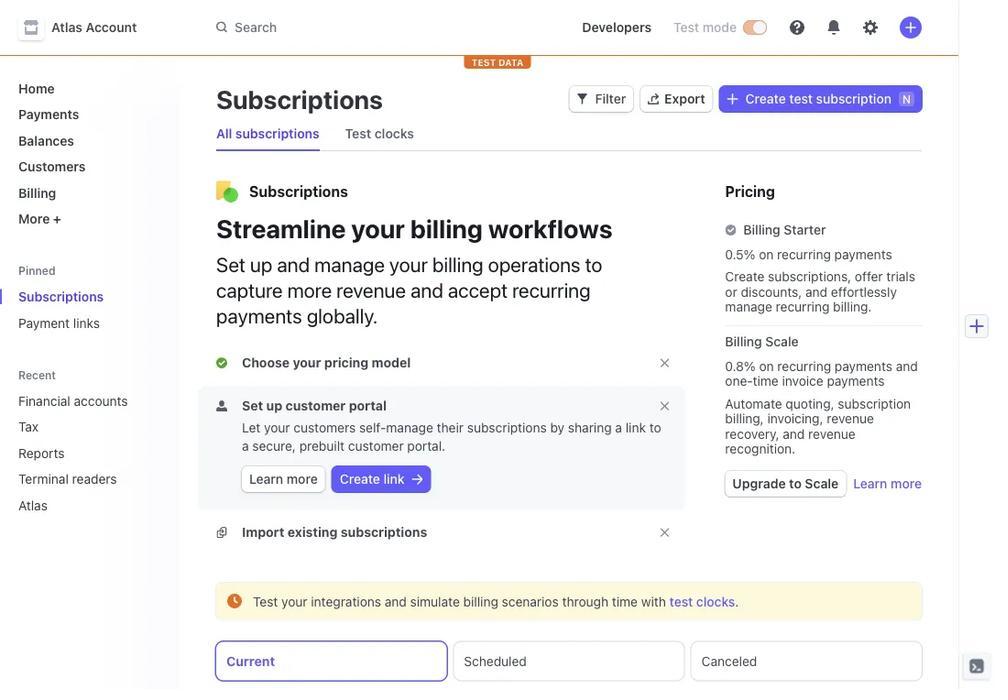 Task type: describe. For each thing, give the bounding box(es) containing it.
help image
[[790, 20, 804, 35]]

test clocks
[[345, 126, 414, 141]]

0 vertical spatial subscriptions
[[216, 84, 383, 114]]

invoicing,
[[767, 411, 823, 426]]

0.5% on recurring payments create subscriptions, offer trials or discounts, and effortlessly manage recurring billing.
[[725, 246, 915, 314]]

1 vertical spatial subscriptions
[[249, 183, 348, 200]]

atlas for atlas account
[[51, 20, 82, 35]]

recent
[[18, 368, 56, 381]]

create link
[[340, 471, 405, 487]]

subscriptions inside tab list
[[235, 126, 319, 141]]

0 horizontal spatial test
[[253, 594, 278, 609]]

recurring inside streamline your billing workflows set up and manage your billing operations to capture more revenue and accept recurring payments globally.
[[512, 278, 591, 301]]

pinned element
[[11, 282, 165, 338]]

0.5%
[[725, 246, 755, 262]]

home
[[18, 81, 55, 96]]

payments up quoting,
[[827, 373, 885, 388]]

starter
[[784, 222, 826, 237]]

their
[[437, 420, 464, 435]]

create for create link
[[340, 471, 380, 487]]

.
[[735, 594, 739, 609]]

capture
[[216, 278, 283, 301]]

and inside 0.5% on recurring payments create subscriptions, offer trials or discounts, and effortlessly manage recurring billing.
[[805, 284, 827, 299]]

pinned
[[18, 264, 56, 277]]

accept
[[448, 278, 508, 301]]

your for customers
[[264, 420, 290, 435]]

customer inside dropdown button
[[286, 398, 346, 413]]

time for through
[[612, 594, 638, 609]]

0.8%
[[725, 358, 756, 373]]

operations
[[488, 252, 581, 276]]

all subscriptions link
[[209, 121, 327, 147]]

0 horizontal spatial a
[[242, 438, 249, 454]]

on inside billing scale 0.8% on recurring payments and one-time invoice payments automate quoting, subscription billing, invoicing, revenue recovery, and revenue recognition.
[[759, 358, 774, 373]]

existing
[[288, 525, 338, 540]]

core navigation links element
[[11, 73, 165, 234]]

1 horizontal spatial learn more
[[853, 476, 922, 491]]

on inside 0.5% on recurring payments create subscriptions, offer trials or discounts, and effortlessly manage recurring billing.
[[759, 246, 774, 262]]

revenue inside streamline your billing workflows set up and manage your billing operations to capture more revenue and accept recurring payments globally.
[[336, 278, 406, 301]]

subscriptions,
[[768, 269, 851, 284]]

current
[[226, 653, 275, 668]]

payments down billing.
[[835, 358, 892, 373]]

billing for billing starter
[[743, 222, 780, 237]]

automate
[[725, 396, 782, 411]]

billing.
[[833, 299, 872, 314]]

upgrade
[[732, 476, 786, 491]]

balances
[[18, 133, 74, 148]]

payments inside 0.5% on recurring payments create subscriptions, offer trials or discounts, and effortlessly manage recurring billing.
[[834, 246, 892, 262]]

tax link
[[11, 412, 139, 442]]

your for integrations
[[281, 594, 307, 609]]

recovery,
[[725, 426, 779, 441]]

scheduled button
[[454, 642, 684, 680]]

import existing subscriptions
[[242, 525, 427, 540]]

all subscriptions
[[216, 126, 319, 141]]

0 vertical spatial subscription
[[816, 91, 891, 106]]

create test subscription
[[745, 91, 891, 106]]

sharing
[[568, 420, 612, 435]]

billing scale 0.8% on recurring payments and one-time invoice payments automate quoting, subscription billing, invoicing, revenue recovery, and revenue recognition.
[[725, 334, 918, 456]]

scale inside button
[[805, 476, 839, 491]]

globally.
[[307, 303, 378, 327]]

subscriptions inside dropdown button
[[341, 525, 427, 540]]

atlas for atlas
[[18, 498, 48, 513]]

integrations
[[311, 594, 381, 609]]

up inside streamline your billing workflows set up and manage your billing operations to capture more revenue and accept recurring payments globally.
[[250, 252, 272, 276]]

0 vertical spatial billing
[[410, 213, 483, 243]]

discounts,
[[741, 284, 802, 299]]

terminal
[[18, 471, 69, 487]]

effortlessly
[[831, 284, 897, 299]]

0 horizontal spatial learn more
[[249, 471, 318, 487]]

recurring inside billing scale 0.8% on recurring payments and one-time invoice payments automate quoting, subscription billing, invoicing, revenue recovery, and revenue recognition.
[[777, 358, 831, 373]]

billing starter
[[743, 222, 826, 237]]

2 vertical spatial billing
[[463, 594, 498, 609]]

link inside let your customers self-manage their subscriptions by sharing a link to a secure, prebuilt customer portal.
[[626, 420, 646, 435]]

and down the 'streamline'
[[277, 252, 310, 276]]

filter button
[[569, 86, 633, 112]]

subscription inside billing scale 0.8% on recurring payments and one-time invoice payments automate quoting, subscription billing, invoicing, revenue recovery, and revenue recognition.
[[838, 396, 911, 411]]

set up customer portal
[[242, 398, 387, 413]]

canceled button
[[691, 642, 922, 680]]

time for one-
[[753, 373, 779, 388]]

manage inside let your customers self-manage their subscriptions by sharing a link to a secure, prebuilt customer portal.
[[386, 420, 433, 435]]

through
[[562, 594, 609, 609]]

more
[[18, 211, 50, 226]]

1 horizontal spatial clocks
[[696, 594, 735, 609]]

recognition.
[[725, 441, 795, 456]]

and left accept
[[411, 278, 443, 301]]

tab list containing all subscriptions
[[209, 117, 922, 151]]

atlas account button
[[18, 15, 155, 40]]

1 vertical spatial test
[[669, 594, 693, 609]]

subscriptions inside let your customers self-manage their subscriptions by sharing a link to a secure, prebuilt customer portal.
[[467, 420, 547, 435]]

set inside streamline your billing workflows set up and manage your billing operations to capture more revenue and accept recurring payments globally.
[[216, 252, 245, 276]]

and down quoting,
[[783, 426, 805, 441]]

atlas link
[[11, 490, 139, 520]]

filter
[[595, 91, 626, 106]]

mode
[[703, 20, 737, 35]]

workflows
[[488, 213, 613, 243]]

billing,
[[725, 411, 764, 426]]

1 horizontal spatial learn
[[853, 476, 887, 491]]

terminal readers
[[18, 471, 117, 487]]

export
[[664, 91, 705, 106]]

billing for billing
[[18, 185, 56, 200]]

atlas account
[[51, 20, 137, 35]]

prebuilt
[[299, 438, 345, 454]]

0 vertical spatial test
[[789, 91, 813, 106]]

settings image
[[863, 20, 878, 35]]

secure,
[[252, 438, 296, 454]]

create inside 0.5% on recurring payments create subscriptions, offer trials or discounts, and effortlessly manage recurring billing.
[[725, 269, 765, 284]]

scenarios
[[502, 594, 559, 609]]



Task type: locate. For each thing, give the bounding box(es) containing it.
subscriptions left the by
[[467, 420, 547, 435]]

to right upgrade
[[789, 476, 802, 491]]

0 horizontal spatial link
[[383, 471, 405, 487]]

tax
[[18, 419, 39, 434]]

0 vertical spatial scale
[[765, 334, 799, 349]]

create down prebuilt
[[340, 471, 380, 487]]

on right 0.5%
[[759, 246, 774, 262]]

financial
[[18, 393, 70, 408]]

portal
[[349, 398, 387, 413]]

manage inside 0.5% on recurring payments create subscriptions, offer trials or discounts, and effortlessly manage recurring billing.
[[725, 299, 772, 314]]

1 on from the top
[[759, 246, 774, 262]]

1 vertical spatial billing
[[743, 222, 780, 237]]

your for pricing
[[293, 355, 321, 370]]

1 horizontal spatial svg image
[[412, 474, 423, 485]]

svg image inside create link link
[[412, 474, 423, 485]]

time inside billing scale 0.8% on recurring payments and one-time invoice payments automate quoting, subscription billing, invoicing, revenue recovery, and revenue recognition.
[[753, 373, 779, 388]]

customer up 'customers'
[[286, 398, 346, 413]]

0 vertical spatial set
[[216, 252, 245, 276]]

test data
[[472, 57, 523, 67]]

Search search field
[[205, 11, 553, 44]]

1 horizontal spatial subscriptions
[[341, 525, 427, 540]]

subscriptions up payment links on the top
[[18, 289, 104, 304]]

more inside streamline your billing workflows set up and manage your billing operations to capture more revenue and accept recurring payments globally.
[[287, 278, 332, 301]]

manage up globally. at the top
[[314, 252, 385, 276]]

choose your pricing model
[[242, 355, 411, 370]]

svg image
[[216, 357, 227, 368], [412, 474, 423, 485]]

1 vertical spatial on
[[759, 358, 774, 373]]

let
[[242, 420, 260, 435]]

terminal readers link
[[11, 464, 139, 494]]

customer inside let your customers self-manage their subscriptions by sharing a link to a secure, prebuilt customer portal.
[[348, 438, 404, 454]]

1 vertical spatial manage
[[725, 299, 772, 314]]

subscriptions up 'all subscriptions'
[[216, 84, 383, 114]]

1 horizontal spatial learn more link
[[853, 475, 922, 493]]

1 horizontal spatial customer
[[348, 438, 404, 454]]

your inside dropdown button
[[293, 355, 321, 370]]

scheduled
[[464, 653, 527, 668]]

to for self-
[[649, 420, 661, 435]]

more +
[[18, 211, 61, 226]]

account
[[86, 20, 137, 35]]

payments
[[834, 246, 892, 262], [216, 303, 302, 327], [835, 358, 892, 373], [827, 373, 885, 388]]

choose your pricing model button
[[216, 354, 414, 372]]

to right sharing
[[649, 420, 661, 435]]

svg image inside "import existing subscriptions" dropdown button
[[216, 527, 227, 538]]

up up the secure,
[[266, 398, 282, 413]]

invoice
[[782, 373, 823, 388]]

0 vertical spatial link
[[626, 420, 646, 435]]

atlas inside atlas account button
[[51, 20, 82, 35]]

0 horizontal spatial to
[[585, 252, 602, 276]]

set up let
[[242, 398, 263, 413]]

0 vertical spatial tab list
[[209, 117, 922, 151]]

recurring down operations
[[512, 278, 591, 301]]

svg image for set up customer portal
[[216, 400, 227, 411]]

0 vertical spatial to
[[585, 252, 602, 276]]

0 horizontal spatial time
[[612, 594, 638, 609]]

1 vertical spatial a
[[242, 438, 249, 454]]

home link
[[11, 73, 165, 103]]

to for workflows
[[585, 252, 602, 276]]

readers
[[72, 471, 117, 487]]

billing up 0.8%
[[725, 334, 762, 349]]

manage inside streamline your billing workflows set up and manage your billing operations to capture more revenue and accept recurring payments globally.
[[314, 252, 385, 276]]

recurring up subscriptions, at the right top of page
[[777, 246, 831, 262]]

1 vertical spatial scale
[[805, 476, 839, 491]]

0 horizontal spatial scale
[[765, 334, 799, 349]]

upgrade to scale
[[732, 476, 839, 491]]

svg image for choose your pricing model
[[216, 357, 227, 368]]

manage down 0.5%
[[725, 299, 772, 314]]

test
[[472, 57, 496, 67]]

export button
[[641, 86, 712, 112]]

link right sharing
[[626, 420, 646, 435]]

test mode
[[673, 20, 737, 35]]

clocks inside tab list
[[375, 126, 414, 141]]

a
[[615, 420, 622, 435], [242, 438, 249, 454]]

1 vertical spatial svg image
[[412, 474, 423, 485]]

set up the capture
[[216, 252, 245, 276]]

streamline
[[216, 213, 346, 243]]

0 vertical spatial time
[[753, 373, 779, 388]]

billing inside billing scale 0.8% on recurring payments and one-time invoice payments automate quoting, subscription billing, invoicing, revenue recovery, and revenue recognition.
[[725, 334, 762, 349]]

0 horizontal spatial manage
[[314, 252, 385, 276]]

0 vertical spatial test
[[673, 20, 699, 35]]

link down the "self-" on the bottom left of the page
[[383, 471, 405, 487]]

payments down the capture
[[216, 303, 302, 327]]

trials
[[886, 269, 915, 284]]

time up automate
[[753, 373, 779, 388]]

1 vertical spatial clocks
[[696, 594, 735, 609]]

create link link
[[332, 466, 430, 492]]

2 horizontal spatial subscriptions
[[467, 420, 547, 435]]

billing link
[[11, 178, 165, 208]]

revenue down quoting,
[[808, 426, 855, 441]]

to inside let your customers self-manage their subscriptions by sharing a link to a secure, prebuilt customer portal.
[[649, 420, 661, 435]]

time left with
[[612, 594, 638, 609]]

your inside let your customers self-manage their subscriptions by sharing a link to a secure, prebuilt customer portal.
[[264, 420, 290, 435]]

svg image for import existing subscriptions
[[216, 527, 227, 538]]

1 horizontal spatial atlas
[[51, 20, 82, 35]]

2 vertical spatial billing
[[725, 334, 762, 349]]

test
[[789, 91, 813, 106], [669, 594, 693, 609]]

0 vertical spatial manage
[[314, 252, 385, 276]]

1 vertical spatial subscription
[[838, 396, 911, 411]]

2 vertical spatial subscriptions
[[18, 289, 104, 304]]

2 vertical spatial to
[[789, 476, 802, 491]]

and left billing.
[[805, 284, 827, 299]]

0 vertical spatial billing
[[18, 185, 56, 200]]

scale up 'invoice'
[[765, 334, 799, 349]]

test
[[673, 20, 699, 35], [345, 126, 371, 141], [253, 594, 278, 609]]

subscriptions inside pinned element
[[18, 289, 104, 304]]

0 horizontal spatial clocks
[[375, 126, 414, 141]]

2 vertical spatial test
[[253, 594, 278, 609]]

svg image down portal.
[[412, 474, 423, 485]]

revenue
[[336, 278, 406, 301], [827, 411, 874, 426], [808, 426, 855, 441]]

1 horizontal spatial test
[[345, 126, 371, 141]]

revenue up globally. at the top
[[336, 278, 406, 301]]

0 horizontal spatial subscriptions
[[235, 126, 319, 141]]

1 vertical spatial test
[[345, 126, 371, 141]]

2 horizontal spatial test
[[673, 20, 699, 35]]

pricing
[[725, 183, 775, 200]]

link
[[626, 420, 646, 435], [383, 471, 405, 487]]

billing up 0.5%
[[743, 222, 780, 237]]

let your customers self-manage their subscriptions by sharing a link to a secure, prebuilt customer portal.
[[242, 420, 661, 454]]

developers link
[[575, 13, 659, 42]]

svg image inside choose your pricing model dropdown button
[[216, 357, 227, 368]]

financial accounts link
[[11, 386, 139, 416]]

atlas inside atlas link
[[18, 498, 48, 513]]

1 vertical spatial customer
[[348, 438, 404, 454]]

scale inside billing scale 0.8% on recurring payments and one-time invoice payments automate quoting, subscription billing, invoicing, revenue recovery, and revenue recognition.
[[765, 334, 799, 349]]

subscriptions link
[[11, 282, 165, 312]]

0 horizontal spatial atlas
[[18, 498, 48, 513]]

+
[[53, 211, 61, 226]]

developers
[[582, 20, 651, 35]]

balances link
[[11, 126, 165, 155]]

choose
[[242, 355, 290, 370]]

scale right upgrade
[[805, 476, 839, 491]]

atlas left account
[[51, 20, 82, 35]]

svg image for create link
[[412, 474, 423, 485]]

search
[[235, 19, 277, 35]]

to down workflows
[[585, 252, 602, 276]]

0 vertical spatial on
[[759, 246, 774, 262]]

0 vertical spatial svg image
[[216, 357, 227, 368]]

subscriptions right all
[[235, 126, 319, 141]]

and down effortlessly
[[896, 358, 918, 373]]

recent element
[[0, 386, 180, 520]]

2 horizontal spatial manage
[[725, 299, 772, 314]]

customers
[[18, 159, 86, 174]]

pinned navigation links element
[[11, 256, 169, 338]]

svg image
[[577, 94, 588, 105], [727, 94, 738, 105], [216, 400, 227, 411], [216, 527, 227, 538]]

your for billing
[[351, 213, 405, 243]]

subscriptions
[[216, 84, 383, 114], [249, 183, 348, 200], [18, 289, 104, 304]]

0 vertical spatial create
[[745, 91, 786, 106]]

reports link
[[11, 438, 139, 468]]

pricing
[[324, 355, 368, 370]]

1 vertical spatial to
[[649, 420, 661, 435]]

customers
[[293, 420, 356, 435]]

recurring
[[777, 246, 831, 262], [512, 278, 591, 301], [776, 299, 830, 314], [777, 358, 831, 373]]

0 vertical spatial clocks
[[375, 126, 414, 141]]

0 horizontal spatial learn
[[249, 471, 283, 487]]

0 horizontal spatial svg image
[[216, 357, 227, 368]]

Search text field
[[205, 11, 553, 44]]

svg image inside the filter popup button
[[577, 94, 588, 105]]

svg image for filter
[[577, 94, 588, 105]]

1 vertical spatial time
[[612, 594, 638, 609]]

1 horizontal spatial test
[[789, 91, 813, 106]]

model
[[372, 355, 411, 370]]

revenue right invoicing,
[[827, 411, 874, 426]]

1 vertical spatial link
[[383, 471, 405, 487]]

billing up more +
[[18, 185, 56, 200]]

upgrade to scale button
[[725, 471, 846, 497]]

1 horizontal spatial a
[[615, 420, 622, 435]]

create right the export
[[745, 91, 786, 106]]

create for create test subscription
[[745, 91, 786, 106]]

1 vertical spatial atlas
[[18, 498, 48, 513]]

0 horizontal spatial test
[[669, 594, 693, 609]]

1 horizontal spatial to
[[649, 420, 661, 435]]

and
[[277, 252, 310, 276], [411, 278, 443, 301], [805, 284, 827, 299], [896, 358, 918, 373], [783, 426, 805, 441], [385, 594, 407, 609]]

portal.
[[407, 438, 445, 454]]

billing inside "link"
[[18, 185, 56, 200]]

test inside tab list
[[345, 126, 371, 141]]

financial accounts
[[18, 393, 128, 408]]

test for test clocks
[[345, 126, 371, 141]]

on right 0.8%
[[759, 358, 774, 373]]

2 vertical spatial create
[[340, 471, 380, 487]]

2 vertical spatial subscriptions
[[341, 525, 427, 540]]

test down help image
[[789, 91, 813, 106]]

clocks
[[375, 126, 414, 141], [696, 594, 735, 609]]

0 vertical spatial atlas
[[51, 20, 82, 35]]

atlas down terminal
[[18, 498, 48, 513]]

payments link
[[11, 99, 165, 129]]

1 vertical spatial up
[[266, 398, 282, 413]]

0 vertical spatial customer
[[286, 398, 346, 413]]

test up current
[[253, 594, 278, 609]]

0 vertical spatial up
[[250, 252, 272, 276]]

with
[[641, 594, 666, 609]]

svg image left choose
[[216, 357, 227, 368]]

recurring down subscriptions, at the right top of page
[[776, 299, 830, 314]]

2 on from the top
[[759, 358, 774, 373]]

payments up offer
[[834, 246, 892, 262]]

1 horizontal spatial manage
[[386, 420, 433, 435]]

self-
[[359, 420, 386, 435]]

1 horizontal spatial link
[[626, 420, 646, 435]]

billing
[[410, 213, 483, 243], [432, 252, 483, 276], [463, 594, 498, 609]]

0 vertical spatial subscriptions
[[235, 126, 319, 141]]

recent navigation links element
[[0, 360, 180, 520]]

1 vertical spatial billing
[[432, 252, 483, 276]]

import existing subscriptions button
[[216, 523, 431, 542]]

manage up portal.
[[386, 420, 433, 435]]

import
[[242, 525, 284, 540]]

current button
[[216, 642, 447, 680]]

link inside create link link
[[383, 471, 405, 487]]

offer
[[855, 269, 883, 284]]

1 horizontal spatial scale
[[805, 476, 839, 491]]

test for test mode
[[673, 20, 699, 35]]

2 horizontal spatial to
[[789, 476, 802, 491]]

subscription left the n
[[816, 91, 891, 106]]

1 vertical spatial tab list
[[216, 642, 922, 680]]

tab list down the filter popup button
[[209, 117, 922, 151]]

learn more
[[249, 471, 318, 487], [853, 476, 922, 491]]

subscriptions up the 'streamline'
[[249, 183, 348, 200]]

0 horizontal spatial learn more link
[[242, 466, 325, 492]]

to inside streamline your billing workflows set up and manage your billing operations to capture more revenue and accept recurring payments globally.
[[585, 252, 602, 276]]

quoting,
[[786, 396, 834, 411]]

subscription right quoting,
[[838, 396, 911, 411]]

test your integrations and simulate billing scenarios through time with test clocks .
[[253, 594, 739, 609]]

create down 0.5%
[[725, 269, 765, 284]]

0 horizontal spatial customer
[[286, 398, 346, 413]]

payment links
[[18, 315, 100, 330]]

learn right the upgrade to scale
[[853, 476, 887, 491]]

1 vertical spatial create
[[725, 269, 765, 284]]

n
[[902, 93, 911, 105]]

payment
[[18, 315, 70, 330]]

svg image inside 'set up customer portal' dropdown button
[[216, 400, 227, 411]]

customers link
[[11, 152, 165, 181]]

data
[[498, 57, 523, 67]]

up inside 'set up customer portal' dropdown button
[[266, 398, 282, 413]]

1 horizontal spatial time
[[753, 373, 779, 388]]

to inside button
[[789, 476, 802, 491]]

a right sharing
[[615, 420, 622, 435]]

tab list down through
[[216, 642, 922, 680]]

tab list containing current
[[216, 642, 922, 680]]

and left simulate
[[385, 594, 407, 609]]

recurring up quoting,
[[777, 358, 831, 373]]

payments inside streamline your billing workflows set up and manage your billing operations to capture more revenue and accept recurring payments globally.
[[216, 303, 302, 327]]

simulate
[[410, 594, 460, 609]]

billing for billing scale 0.8% on recurring payments and one-time invoice payments automate quoting, subscription billing, invoicing, revenue recovery, and revenue recognition.
[[725, 334, 762, 349]]

one-
[[725, 373, 753, 388]]

subscriptions down create link link
[[341, 525, 427, 540]]

set
[[216, 252, 245, 276], [242, 398, 263, 413]]

create
[[745, 91, 786, 106], [725, 269, 765, 284], [340, 471, 380, 487]]

links
[[73, 315, 100, 330]]

customer down the "self-" on the bottom left of the page
[[348, 438, 404, 454]]

up up the capture
[[250, 252, 272, 276]]

0 vertical spatial a
[[615, 420, 622, 435]]

more
[[287, 278, 332, 301], [287, 471, 318, 487], [891, 476, 922, 491]]

1 vertical spatial subscriptions
[[467, 420, 547, 435]]

2 vertical spatial manage
[[386, 420, 433, 435]]

test left mode in the top right of the page
[[673, 20, 699, 35]]

a down let
[[242, 438, 249, 454]]

streamline your billing workflows set up and manage your billing operations to capture more revenue and accept recurring payments globally.
[[216, 213, 613, 327]]

learn down the secure,
[[249, 471, 283, 487]]

set inside dropdown button
[[242, 398, 263, 413]]

test right with
[[669, 594, 693, 609]]

test right 'all subscriptions'
[[345, 126, 371, 141]]

reports
[[18, 445, 65, 460]]

1 vertical spatial set
[[242, 398, 263, 413]]

canceled
[[702, 653, 757, 668]]

tab list
[[209, 117, 922, 151], [216, 642, 922, 680]]



Task type: vqa. For each thing, say whether or not it's contained in the screenshot.
the scale in Billing Scale 0.8% On Recurring Payments And One-Time Invoice Payments Automate Quoting, Subscription Billing, Invoicing, Revenue Recovery, And Revenue Recognition.
yes



